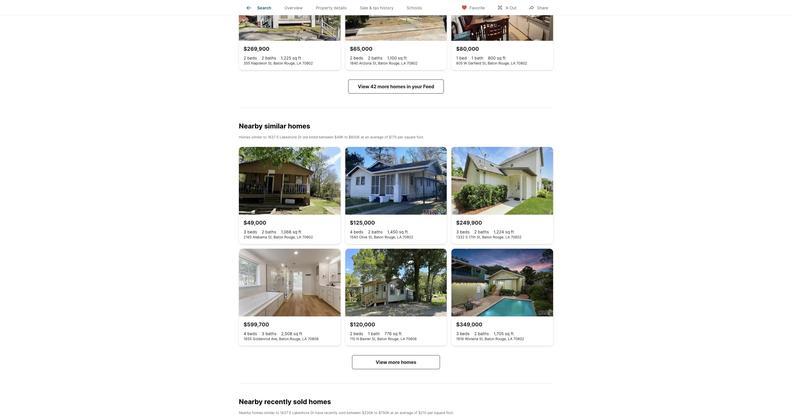 Task type: describe. For each thing, give the bounding box(es) containing it.
ft for $249,900
[[511, 229, 514, 234]]

2 baths for $349,000
[[474, 331, 489, 336]]

listed
[[309, 135, 318, 139]]

1 vertical spatial of
[[414, 411, 418, 415]]

1,225
[[281, 55, 291, 60]]

0 horizontal spatial average
[[370, 135, 384, 139]]

$600k
[[349, 135, 360, 139]]

$349,000
[[456, 321, 483, 328]]

nearby similar homes
[[239, 122, 310, 130]]

110
[[350, 337, 356, 341]]

1655 goldenrod ave, baton rouge, la 70808
[[244, 337, 319, 341]]

0 vertical spatial 1637
[[268, 135, 276, 139]]

rouge, for $125,000
[[385, 235, 396, 239]]

ft for $65,000
[[404, 55, 407, 60]]

to down nearby similar homes
[[263, 135, 267, 139]]

4 beds for $599,700
[[244, 331, 257, 336]]

800
[[488, 55, 496, 60]]

$125,000
[[350, 220, 375, 226]]

800 sq ft
[[488, 55, 506, 60]]

view for view 42 more homes in your feed
[[358, 84, 369, 89]]

st, right wisteria
[[479, 337, 484, 341]]

2 beds for $120,000
[[350, 331, 363, 336]]

in
[[407, 84, 411, 89]]

1,450
[[387, 229, 398, 234]]

olive
[[359, 235, 368, 239]]

2 baths for $65,000
[[368, 55, 383, 60]]

st, right alabama
[[268, 235, 273, 239]]

baths for $125,000
[[372, 229, 383, 234]]

1 vertical spatial lakeshore
[[292, 411, 310, 415]]

3 beds for $249,900
[[456, 229, 470, 234]]

baton for $65,000
[[378, 61, 388, 65]]

$249,900
[[456, 220, 482, 226]]

photo of 805 w garfield st, baton rouge, la 70802 image
[[452, 0, 553, 41]]

1,066 sq ft
[[281, 229, 301, 234]]

776
[[385, 331, 392, 336]]

1 horizontal spatial 1
[[456, 55, 458, 60]]

photo of 1540 olive st, baton rouge, la 70802 image
[[345, 147, 447, 215]]

$49k
[[335, 135, 344, 139]]

ft for $349,000
[[511, 331, 514, 336]]

wisteria
[[465, 337, 478, 341]]

st, right garfield
[[482, 61, 487, 65]]

2165
[[244, 235, 252, 239]]

sale & tax history
[[360, 5, 394, 10]]

805 w garfield st, baton rouge, la 70802
[[456, 61, 527, 65]]

view 42 more homes in your feed button
[[348, 80, 444, 94]]

2 baths for $49,000
[[262, 229, 276, 234]]

2 beds for $269,900
[[244, 55, 257, 60]]

nearby recently sold homes
[[239, 398, 331, 406]]

0 horizontal spatial between
[[319, 135, 334, 139]]

la for $599,700
[[302, 337, 307, 341]]

have
[[315, 411, 323, 415]]

1 vertical spatial between
[[347, 411, 361, 415]]

1 horizontal spatial at
[[391, 411, 394, 415]]

2 for $125,000
[[368, 229, 371, 234]]

1332 s 17th st, baton rouge, la 70802
[[456, 235, 522, 239]]

2,508 sq ft
[[281, 331, 302, 336]]

to left $750k
[[374, 411, 378, 415]]

property details tab
[[309, 1, 353, 15]]

$750k
[[379, 411, 390, 415]]

1,224 sq ft
[[494, 229, 514, 234]]

1 vertical spatial dr
[[311, 411, 314, 415]]

2 up 1840
[[350, 55, 353, 60]]

355
[[244, 61, 250, 65]]

share button
[[524, 1, 553, 13]]

bath for $120,000
[[371, 331, 380, 336]]

baton for $599,700
[[279, 337, 289, 341]]

$65,000
[[350, 46, 373, 52]]

schools tab
[[400, 1, 429, 15]]

baths for $349,000
[[478, 331, 489, 336]]

rouge, down 1,224
[[493, 235, 505, 239]]

homes
[[239, 135, 251, 139]]

out
[[510, 5, 517, 10]]

property details
[[316, 5, 347, 10]]

2 for $349,000
[[474, 331, 477, 336]]

70802 for $125,000
[[403, 235, 413, 239]]

2 vertical spatial similar
[[264, 411, 275, 415]]

1,100 sq ft
[[387, 55, 407, 60]]

776 sq ft
[[385, 331, 402, 336]]

rouge, for $269,900
[[284, 61, 296, 65]]

$269,900
[[244, 46, 270, 52]]

1 vertical spatial more
[[388, 359, 400, 365]]

rouge, for $599,700
[[290, 337, 301, 341]]

0 vertical spatial e
[[277, 135, 279, 139]]

0 horizontal spatial an
[[365, 135, 369, 139]]

photo of 355 napoleon st, baton rouge, la 70802 image
[[239, 0, 341, 41]]

1,225 sq ft
[[281, 55, 301, 60]]

st, right napoleon
[[268, 61, 273, 65]]

history
[[380, 5, 394, 10]]

2 for $269,900
[[262, 55, 264, 60]]

355 napoleon st, baton rouge, la 70802
[[244, 61, 313, 65]]

baxter
[[360, 337, 371, 341]]

70808
[[308, 337, 319, 341]]

1,450 sq ft
[[387, 229, 408, 234]]

x-out button
[[492, 1, 522, 13]]

la for $49,000
[[297, 235, 301, 239]]

2 baths for $269,900
[[262, 55, 276, 60]]

st, right the olive
[[369, 235, 373, 239]]

la for $65,000
[[402, 61, 406, 65]]

x-out
[[506, 5, 517, 10]]

photo of 110 n baxter st, baton rouge, la 70806 image
[[345, 249, 447, 316]]

1 horizontal spatial an
[[395, 411, 399, 415]]

1,224
[[494, 229, 504, 234]]

1 horizontal spatial foot.
[[447, 411, 454, 415]]

beds for $349,000
[[460, 331, 470, 336]]

$120,000
[[350, 321, 375, 328]]

70802 for $65,000
[[407, 61, 418, 65]]

beds for $49,000
[[247, 229, 257, 234]]

1840
[[350, 61, 358, 65]]

n
[[357, 337, 359, 341]]

3 baths
[[262, 331, 277, 336]]

baths for $249,900
[[478, 229, 489, 234]]

la for $269,900
[[297, 61, 301, 65]]

1 vertical spatial per
[[428, 411, 433, 415]]

$210
[[419, 411, 427, 415]]

w
[[464, 61, 467, 65]]

la for $125,000
[[397, 235, 402, 239]]

arizona
[[359, 61, 372, 65]]

view more homes button
[[352, 355, 440, 369]]

$330k
[[362, 411, 373, 415]]

sq for $349,000
[[505, 331, 510, 336]]

2 baths for $125,000
[[368, 229, 383, 234]]

3 up the goldenrod
[[262, 331, 264, 336]]

tax
[[373, 5, 379, 10]]

baths for $65,000
[[372, 55, 383, 60]]

4 for $125,000
[[350, 229, 353, 234]]

1655
[[244, 337, 252, 341]]

favorite
[[470, 5, 485, 10]]

st, right arizona
[[373, 61, 377, 65]]

baths for $49,000
[[265, 229, 276, 234]]

your
[[412, 84, 422, 89]]

to right $49k
[[345, 135, 348, 139]]

tab list containing search
[[239, 0, 433, 15]]

1,705
[[494, 331, 504, 336]]

70802 for $349,000
[[514, 337, 524, 341]]

3 for $249,900
[[456, 229, 459, 234]]

1540 olive st, baton rouge, la 70802
[[350, 235, 413, 239]]

search
[[257, 5, 271, 10]]

70806
[[406, 337, 417, 341]]

0 vertical spatial of
[[385, 135, 388, 139]]

rouge, for $349,000
[[496, 337, 507, 341]]

nearby homes similar to 1637 e lakeshore dr have recently sold between $330k to $750k at an average of $210 per square foot.
[[239, 411, 454, 415]]

$175
[[389, 135, 397, 139]]

st, right 17th
[[477, 235, 481, 239]]

to down nearby recently sold homes
[[276, 411, 279, 415]]

photo of 2165 alabama st, baton rouge, la 70802 image
[[239, 147, 341, 215]]

1 bath for $120,000
[[368, 331, 380, 336]]

2 beds for $65,000
[[350, 55, 363, 60]]

sq for $65,000
[[398, 55, 403, 60]]

0 vertical spatial per
[[398, 135, 403, 139]]

110 n baxter st, baton rouge, la 70806
[[350, 337, 417, 341]]

sq for $80,000
[[497, 55, 502, 60]]

1 bath for $80,000
[[472, 55, 484, 60]]

1840 arizona st, baton rouge, la 70802
[[350, 61, 418, 65]]



Task type: vqa. For each thing, say whether or not it's contained in the screenshot.


Task type: locate. For each thing, give the bounding box(es) containing it.
bed
[[459, 55, 467, 60]]

2 beds
[[244, 55, 257, 60], [350, 55, 363, 60], [350, 331, 363, 336]]

1 bed
[[456, 55, 467, 60]]

between left $49k
[[319, 135, 334, 139]]

rouge, for $49,000
[[284, 235, 296, 239]]

ft right 776
[[399, 331, 402, 336]]

nearby
[[239, 122, 263, 130], [239, 398, 263, 406], [239, 411, 251, 415]]

1637
[[268, 135, 276, 139], [280, 411, 288, 415]]

baton down the 1,100
[[378, 61, 388, 65]]

baton down 800
[[488, 61, 498, 65]]

0 horizontal spatial 1637
[[268, 135, 276, 139]]

st, right 'baxter'
[[372, 337, 376, 341]]

lakeshore left have on the bottom left of the page
[[292, 411, 310, 415]]

e down nearby similar homes
[[277, 135, 279, 139]]

bath up garfield
[[475, 55, 484, 60]]

baths up 1540 olive st, baton rouge, la 70802 at bottom
[[372, 229, 383, 234]]

view down 110 n baxter st, baton rouge, la 70806
[[376, 359, 387, 365]]

nearby for nearby recently sold homes
[[239, 398, 263, 406]]

3 up 1818
[[456, 331, 459, 336]]

3
[[244, 229, 246, 234], [456, 229, 459, 234], [262, 331, 264, 336], [456, 331, 459, 336]]

0 vertical spatial between
[[319, 135, 334, 139]]

sq for $49,000
[[293, 229, 297, 234]]

an right '$600k'
[[365, 135, 369, 139]]

3 beds up 1818
[[456, 331, 470, 336]]

3 beds
[[244, 229, 257, 234], [456, 229, 470, 234], [456, 331, 470, 336]]

an
[[365, 135, 369, 139], [395, 411, 399, 415]]

at
[[361, 135, 364, 139], [391, 411, 394, 415]]

1 horizontal spatial view
[[376, 359, 387, 365]]

4 for $599,700
[[244, 331, 246, 336]]

baton down 1,705
[[485, 337, 495, 341]]

ft for $49,000
[[299, 229, 301, 234]]

1,066
[[281, 229, 292, 234]]

2 up napoleon
[[262, 55, 264, 60]]

tab list
[[239, 0, 433, 15]]

square
[[404, 135, 416, 139], [434, 411, 446, 415]]

photo of 1840 arizona st, baton rouge, la 70802 image
[[345, 0, 447, 41]]

favorite button
[[457, 1, 490, 13]]

2 beds up 355
[[244, 55, 257, 60]]

1 horizontal spatial average
[[400, 411, 413, 415]]

0 vertical spatial at
[[361, 135, 364, 139]]

1 horizontal spatial 1 bath
[[472, 55, 484, 60]]

1 vertical spatial e
[[289, 411, 291, 415]]

similar for homes
[[252, 135, 262, 139]]

3 up 2165 in the bottom left of the page
[[244, 229, 246, 234]]

baton for $269,900
[[274, 61, 283, 65]]

1 horizontal spatial e
[[289, 411, 291, 415]]

view 42 more homes in your feed
[[358, 84, 434, 89]]

2
[[244, 55, 246, 60], [262, 55, 264, 60], [350, 55, 353, 60], [368, 55, 371, 60], [262, 229, 264, 234], [368, 229, 371, 234], [474, 229, 477, 234], [350, 331, 353, 336], [474, 331, 477, 336]]

0 vertical spatial nearby
[[239, 122, 263, 130]]

square right $210
[[434, 411, 446, 415]]

2 beds up 1840
[[350, 55, 363, 60]]

baton right the olive
[[374, 235, 384, 239]]

sq for $125,000
[[399, 229, 404, 234]]

3 for $49,000
[[244, 229, 246, 234]]

beds up 1840
[[354, 55, 363, 60]]

2165 alabama st, baton rouge, la 70802
[[244, 235, 313, 239]]

sale & tax history tab
[[353, 1, 400, 15]]

at right '$600k'
[[361, 135, 364, 139]]

more right 42
[[378, 84, 389, 89]]

2 for $49,000
[[262, 229, 264, 234]]

1637 down nearby similar homes
[[268, 135, 276, 139]]

beds for $120,000
[[354, 331, 363, 336]]

0 vertical spatial 1 bath
[[472, 55, 484, 60]]

2 beds up n
[[350, 331, 363, 336]]

ft
[[298, 55, 301, 60], [404, 55, 407, 60], [503, 55, 506, 60], [299, 229, 301, 234], [405, 229, 408, 234], [511, 229, 514, 234], [299, 331, 302, 336], [399, 331, 402, 336], [511, 331, 514, 336]]

view more homes
[[376, 359, 416, 365]]

s
[[466, 235, 468, 239]]

lakeshore
[[280, 135, 297, 139], [292, 411, 310, 415]]

beds for $65,000
[[354, 55, 363, 60]]

0 horizontal spatial dr
[[298, 135, 302, 139]]

70802 for $49,000
[[302, 235, 313, 239]]

2 horizontal spatial 1
[[472, 55, 474, 60]]

1 vertical spatial 1 bath
[[368, 331, 380, 336]]

baton for $125,000
[[374, 235, 384, 239]]

rouge, for $65,000
[[389, 61, 401, 65]]

rouge, down 776 sq ft
[[388, 337, 400, 341]]

0 vertical spatial 4
[[350, 229, 353, 234]]

square right $175
[[404, 135, 416, 139]]

rouge,
[[284, 61, 296, 65], [389, 61, 401, 65], [499, 61, 510, 65], [284, 235, 296, 239], [385, 235, 396, 239], [493, 235, 505, 239], [290, 337, 301, 341], [388, 337, 400, 341], [496, 337, 507, 341]]

baths up 1332 s 17th st, baton rouge, la 70802
[[478, 229, 489, 234]]

sq right 1,225 on the top left of the page
[[292, 55, 297, 60]]

baton for $349,000
[[485, 337, 495, 341]]

4
[[350, 229, 353, 234], [244, 331, 246, 336]]

4 beds up 1655
[[244, 331, 257, 336]]

0 horizontal spatial of
[[385, 135, 388, 139]]

beds for $125,000
[[354, 229, 363, 234]]

per right $175
[[398, 135, 403, 139]]

1540
[[350, 235, 358, 239]]

1 vertical spatial 4 beds
[[244, 331, 257, 336]]

0 horizontal spatial e
[[277, 135, 279, 139]]

schools
[[407, 5, 422, 10]]

0 horizontal spatial view
[[358, 84, 369, 89]]

average left $175
[[370, 135, 384, 139]]

0 vertical spatial view
[[358, 84, 369, 89]]

3 beds for $49,000
[[244, 229, 257, 234]]

0 horizontal spatial bath
[[371, 331, 380, 336]]

1 vertical spatial sold
[[339, 411, 346, 415]]

2 up 17th
[[474, 229, 477, 234]]

2 for $65,000
[[368, 55, 371, 60]]

view for view more homes
[[376, 359, 387, 365]]

1 vertical spatial at
[[391, 411, 394, 415]]

4 beds for $125,000
[[350, 229, 363, 234]]

la for $349,000
[[508, 337, 513, 341]]

ft right 1,066
[[299, 229, 301, 234]]

overview
[[285, 5, 303, 10]]

0 vertical spatial average
[[370, 135, 384, 139]]

beds for $249,900
[[460, 229, 470, 234]]

baths up 1818 wisteria st, baton rouge, la 70802
[[478, 331, 489, 336]]

1 vertical spatial average
[[400, 411, 413, 415]]

$49,000
[[244, 220, 266, 226]]

recently
[[264, 398, 292, 406], [324, 411, 338, 415]]

are
[[303, 135, 308, 139]]

photo of 1332 s 17th st, baton rouge, la 70802 image
[[452, 147, 553, 215]]

0 vertical spatial square
[[404, 135, 416, 139]]

0 vertical spatial lakeshore
[[280, 135, 297, 139]]

1 for $80,000
[[472, 55, 474, 60]]

sq for $599,700
[[294, 331, 298, 336]]

1818
[[456, 337, 464, 341]]

1 vertical spatial nearby
[[239, 398, 263, 406]]

1 horizontal spatial of
[[414, 411, 418, 415]]

e down nearby recently sold homes
[[289, 411, 291, 415]]

baths up 1840 arizona st, baton rouge, la 70802
[[372, 55, 383, 60]]

ft for $120,000
[[399, 331, 402, 336]]

2 up 355
[[244, 55, 246, 60]]

of
[[385, 135, 388, 139], [414, 411, 418, 415]]

bath for $80,000
[[475, 55, 484, 60]]

3 beds up 1332
[[456, 229, 470, 234]]

1 horizontal spatial dr
[[311, 411, 314, 415]]

sq for $249,900
[[505, 229, 510, 234]]

details
[[334, 5, 347, 10]]

dr
[[298, 135, 302, 139], [311, 411, 314, 415]]

between left the $330k
[[347, 411, 361, 415]]

baths up ave,
[[266, 331, 277, 336]]

goldenrod
[[253, 337, 270, 341]]

view left 42
[[358, 84, 369, 89]]

1 nearby from the top
[[239, 122, 263, 130]]

sq right 1,705
[[505, 331, 510, 336]]

ft for $599,700
[[299, 331, 302, 336]]

photo of 1818 wisteria st, baton rouge, la 70802 image
[[452, 249, 553, 316]]

1 horizontal spatial recently
[[324, 411, 338, 415]]

0 horizontal spatial 1 bath
[[368, 331, 380, 336]]

1 horizontal spatial 1637
[[280, 411, 288, 415]]

ft for $269,900
[[298, 55, 301, 60]]

1 horizontal spatial between
[[347, 411, 361, 415]]

0 vertical spatial dr
[[298, 135, 302, 139]]

1 vertical spatial 1637
[[280, 411, 288, 415]]

2 baths up 1818 wisteria st, baton rouge, la 70802
[[474, 331, 489, 336]]

2 baths for $249,900
[[474, 229, 489, 234]]

x-
[[506, 5, 510, 10]]

0 horizontal spatial per
[[398, 135, 403, 139]]

1 horizontal spatial 4 beds
[[350, 229, 363, 234]]

0 horizontal spatial sold
[[293, 398, 307, 406]]

sq right 776
[[393, 331, 398, 336]]

sq for $269,900
[[292, 55, 297, 60]]

beds up 1655
[[247, 331, 257, 336]]

1 horizontal spatial square
[[434, 411, 446, 415]]

sq right 1,224
[[505, 229, 510, 234]]

1 vertical spatial square
[[434, 411, 446, 415]]

similar for nearby
[[264, 122, 286, 130]]

0 horizontal spatial 4 beds
[[244, 331, 257, 336]]

baths for $599,700
[[266, 331, 277, 336]]

sq for $120,000
[[393, 331, 398, 336]]

0 horizontal spatial at
[[361, 135, 364, 139]]

0 vertical spatial bath
[[475, 55, 484, 60]]

share
[[537, 5, 548, 10]]

$599,700
[[244, 321, 269, 328]]

4 up 1540
[[350, 229, 353, 234]]

rouge, down the 800 sq ft
[[499, 61, 510, 65]]

0 vertical spatial 4 beds
[[350, 229, 363, 234]]

2 baths up alabama
[[262, 229, 276, 234]]

2 baths up 1540 olive st, baton rouge, la 70802 at bottom
[[368, 229, 383, 234]]

2 up arizona
[[368, 55, 371, 60]]

2 up alabama
[[262, 229, 264, 234]]

0 vertical spatial sold
[[293, 398, 307, 406]]

an right $750k
[[395, 411, 399, 415]]

2 up 110
[[350, 331, 353, 336]]

1 vertical spatial view
[[376, 359, 387, 365]]

beds up s
[[460, 229, 470, 234]]

805
[[456, 61, 463, 65]]

beds up 2165 in the bottom left of the page
[[247, 229, 257, 234]]

0 horizontal spatial foot.
[[417, 135, 424, 139]]

e
[[277, 135, 279, 139], [289, 411, 291, 415]]

ft for $125,000
[[405, 229, 408, 234]]

beds up 1818
[[460, 331, 470, 336]]

17th
[[469, 235, 476, 239]]

alabama
[[253, 235, 267, 239]]

1 bath up garfield
[[472, 55, 484, 60]]

ft for $80,000
[[503, 55, 506, 60]]

nearby for nearby similar homes
[[239, 122, 263, 130]]

1 vertical spatial recently
[[324, 411, 338, 415]]

sq right 800
[[497, 55, 502, 60]]

$80,000
[[456, 46, 479, 52]]

1,100
[[387, 55, 397, 60]]

dr left have on the bottom left of the page
[[311, 411, 314, 415]]

sq right 1,450
[[399, 229, 404, 234]]

3 nearby from the top
[[239, 411, 251, 415]]

1 bath up 'baxter'
[[368, 331, 380, 336]]

1332
[[456, 235, 465, 239]]

1 vertical spatial 4
[[244, 331, 246, 336]]

1 horizontal spatial bath
[[475, 55, 484, 60]]

baton down 1,066
[[274, 235, 283, 239]]

st,
[[268, 61, 273, 65], [373, 61, 377, 65], [482, 61, 487, 65], [268, 235, 273, 239], [369, 235, 373, 239], [477, 235, 481, 239], [372, 337, 376, 341], [479, 337, 484, 341]]

sale
[[360, 5, 368, 10]]

1 vertical spatial an
[[395, 411, 399, 415]]

napoleon
[[251, 61, 267, 65]]

homes similar to 1637 e lakeshore dr are listed between $49k to $600k at an average of $175 per square foot.
[[239, 135, 424, 139]]

beds up 355
[[247, 55, 257, 60]]

0 vertical spatial similar
[[264, 122, 286, 130]]

search link
[[246, 4, 271, 11]]

photo of 1655 goldenrod ave, baton rouge, la 70808 image
[[239, 249, 341, 316]]

baton for $49,000
[[274, 235, 283, 239]]

2,508
[[281, 331, 292, 336]]

1 horizontal spatial per
[[428, 411, 433, 415]]

1 up 'baxter'
[[368, 331, 370, 336]]

1 vertical spatial foot.
[[447, 411, 454, 415]]

3 for $349,000
[[456, 331, 459, 336]]

foot. right $210
[[447, 411, 454, 415]]

garfield
[[468, 61, 481, 65]]

baton right 17th
[[482, 235, 492, 239]]

baths up 2165 alabama st, baton rouge, la 70802
[[265, 229, 276, 234]]

sq right 1,066
[[293, 229, 297, 234]]

ft right 1,450
[[405, 229, 408, 234]]

0 horizontal spatial recently
[[264, 398, 292, 406]]

beds for $269,900
[[247, 55, 257, 60]]

1,705 sq ft
[[494, 331, 514, 336]]

1 for $120,000
[[368, 331, 370, 336]]

1 vertical spatial bath
[[371, 331, 380, 336]]

4 up 1655
[[244, 331, 246, 336]]

feed
[[423, 84, 434, 89]]

2 vertical spatial nearby
[[239, 411, 251, 415]]

property
[[316, 5, 333, 10]]

overview tab
[[278, 1, 309, 15]]

baths up the 355 napoleon st, baton rouge, la 70802
[[265, 55, 276, 60]]

la
[[297, 61, 301, 65], [402, 61, 406, 65], [511, 61, 516, 65], [297, 235, 301, 239], [397, 235, 402, 239], [506, 235, 510, 239], [302, 337, 307, 341], [401, 337, 405, 341], [508, 337, 513, 341]]

sq right 2,508
[[294, 331, 298, 336]]

2 baths up the 355 napoleon st, baton rouge, la 70802
[[262, 55, 276, 60]]

baton
[[274, 61, 283, 65], [378, 61, 388, 65], [488, 61, 498, 65], [274, 235, 283, 239], [374, 235, 384, 239], [482, 235, 492, 239], [279, 337, 289, 341], [377, 337, 387, 341], [485, 337, 495, 341]]

to
[[263, 135, 267, 139], [345, 135, 348, 139], [276, 411, 279, 415], [374, 411, 378, 415]]

0 vertical spatial more
[[378, 84, 389, 89]]

1 horizontal spatial 4
[[350, 229, 353, 234]]

4 beds
[[350, 229, 363, 234], [244, 331, 257, 336]]

beds up 1540
[[354, 229, 363, 234]]

2 baths up 1840 arizona st, baton rouge, la 70802
[[368, 55, 383, 60]]

42
[[371, 84, 377, 89]]

0 vertical spatial foot.
[[417, 135, 424, 139]]

rouge, down 2,508 sq ft
[[290, 337, 301, 341]]

dr left are
[[298, 135, 302, 139]]

0 horizontal spatial 1
[[368, 331, 370, 336]]

0 horizontal spatial square
[[404, 135, 416, 139]]

between
[[319, 135, 334, 139], [347, 411, 361, 415]]

baths for $269,900
[[265, 55, 276, 60]]

0 horizontal spatial 4
[[244, 331, 246, 336]]

1637 down nearby recently sold homes
[[280, 411, 288, 415]]

0 vertical spatial recently
[[264, 398, 292, 406]]

1 horizontal spatial sold
[[339, 411, 346, 415]]

ft right the 1,100
[[404, 55, 407, 60]]

2 for $249,900
[[474, 229, 477, 234]]

&
[[369, 5, 372, 10]]

rouge, down 1,100 sq ft
[[389, 61, 401, 65]]

0 vertical spatial an
[[365, 135, 369, 139]]

1 vertical spatial similar
[[252, 135, 262, 139]]

2 down $125,000
[[368, 229, 371, 234]]

baton down 1,225 on the top left of the page
[[274, 61, 283, 65]]

1818 wisteria st, baton rouge, la 70802
[[456, 337, 524, 341]]

70802 for $269,900
[[302, 61, 313, 65]]

baton down 776
[[377, 337, 387, 341]]

3 beds for $349,000
[[456, 331, 470, 336]]

bath up 110 n baxter st, baton rouge, la 70806
[[371, 331, 380, 336]]

ave,
[[271, 337, 278, 341]]

2 up wisteria
[[474, 331, 477, 336]]

beds for $599,700
[[247, 331, 257, 336]]

nearby for nearby homes similar to 1637 e lakeshore dr have recently sold between $330k to $750k at an average of $210 per square foot.
[[239, 411, 251, 415]]

beds up n
[[354, 331, 363, 336]]

2 nearby from the top
[[239, 398, 263, 406]]

baton down 2,508
[[279, 337, 289, 341]]

sq right the 1,100
[[398, 55, 403, 60]]

1 up '805'
[[456, 55, 458, 60]]

1 bath
[[472, 55, 484, 60], [368, 331, 380, 336]]

1
[[456, 55, 458, 60], [472, 55, 474, 60], [368, 331, 370, 336]]

3 up 1332
[[456, 229, 459, 234]]

rouge, down 1,066 sq ft
[[284, 235, 296, 239]]

baths
[[265, 55, 276, 60], [372, 55, 383, 60], [265, 229, 276, 234], [372, 229, 383, 234], [478, 229, 489, 234], [266, 331, 277, 336], [478, 331, 489, 336]]



